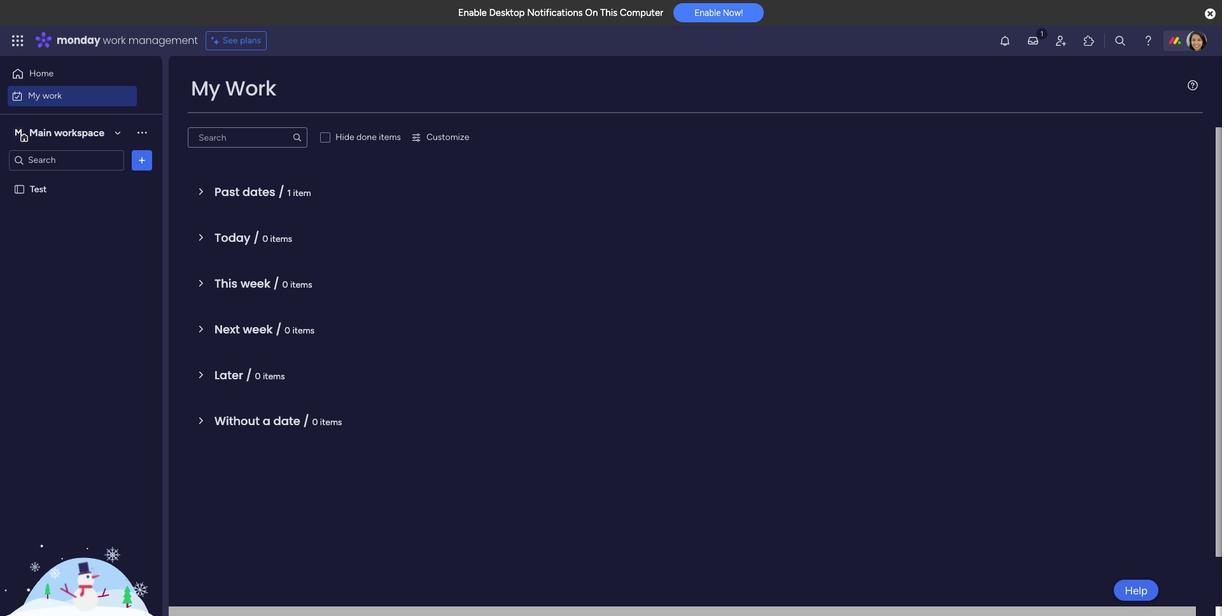 Task type: describe. For each thing, give the bounding box(es) containing it.
lottie animation element
[[0, 488, 162, 617]]

invite members image
[[1055, 34, 1068, 47]]

work for my
[[42, 90, 62, 101]]

main workspace
[[29, 126, 104, 139]]

date
[[274, 413, 300, 429]]

options image
[[136, 154, 148, 167]]

main
[[29, 126, 52, 139]]

items inside 'without a date / 0 items'
[[320, 417, 342, 428]]

public board image
[[13, 183, 25, 195]]

desktop
[[489, 7, 525, 18]]

workspace
[[54, 126, 104, 139]]

select product image
[[11, 34, 24, 47]]

help image
[[1143, 34, 1155, 47]]

monday work management
[[57, 33, 198, 48]]

dates
[[243, 184, 276, 200]]

later
[[215, 368, 243, 383]]

Filter dashboard by text search field
[[188, 127, 308, 148]]

0 inside next week / 0 items
[[285, 325, 290, 336]]

workspace options image
[[136, 126, 148, 139]]

done
[[357, 132, 377, 143]]

without a date / 0 items
[[215, 413, 342, 429]]

management
[[128, 33, 198, 48]]

1 image
[[1037, 26, 1048, 40]]

enable now! button
[[674, 3, 765, 22]]

my for my work
[[191, 74, 220, 103]]

/ left 1
[[279, 184, 284, 200]]

james peterson image
[[1187, 31, 1208, 51]]

customize
[[427, 132, 470, 143]]

home button
[[8, 64, 137, 84]]

notifications
[[527, 7, 583, 18]]

lottie animation image
[[0, 488, 162, 617]]

items inside next week / 0 items
[[293, 325, 315, 336]]

help
[[1126, 584, 1148, 597]]

notifications image
[[999, 34, 1012, 47]]

next week / 0 items
[[215, 322, 315, 338]]

help button
[[1115, 580, 1159, 601]]

see
[[223, 35, 238, 46]]

next
[[215, 322, 240, 338]]

0 inside this week / 0 items
[[283, 280, 288, 290]]

0 inside later / 0 items
[[255, 371, 261, 382]]

later / 0 items
[[215, 368, 285, 383]]

past dates / 1 item
[[215, 184, 311, 200]]

now!
[[723, 8, 744, 18]]

test list box
[[0, 176, 162, 372]]

this week / 0 items
[[215, 276, 312, 292]]

workspace selection element
[[12, 125, 106, 142]]

computer
[[620, 7, 664, 18]]

menu image
[[1189, 80, 1199, 90]]

past
[[215, 184, 240, 200]]

items inside "today / 0 items"
[[270, 234, 292, 245]]

work for monday
[[103, 33, 126, 48]]

1
[[287, 188, 291, 199]]

enable for enable now!
[[695, 8, 721, 18]]

home
[[29, 68, 54, 79]]

a
[[263, 413, 271, 429]]

my for my work
[[28, 90, 40, 101]]

week for this
[[241, 276, 271, 292]]

test
[[30, 184, 47, 195]]

hide
[[336, 132, 355, 143]]

/ up next week / 0 items at left bottom
[[274, 276, 280, 292]]

Search in workspace field
[[27, 153, 106, 168]]



Task type: vqa. For each thing, say whether or not it's contained in the screenshot.


Task type: locate. For each thing, give the bounding box(es) containing it.
search image
[[292, 132, 303, 143]]

1 vertical spatial work
[[42, 90, 62, 101]]

0 right today
[[263, 234, 268, 245]]

/ right date on the bottom of page
[[303, 413, 309, 429]]

items down 1
[[270, 234, 292, 245]]

1 horizontal spatial work
[[103, 33, 126, 48]]

0 right later
[[255, 371, 261, 382]]

items
[[379, 132, 401, 143], [270, 234, 292, 245], [290, 280, 312, 290], [293, 325, 315, 336], [263, 371, 285, 382], [320, 417, 342, 428]]

0 horizontal spatial my
[[28, 90, 40, 101]]

this up next
[[215, 276, 238, 292]]

0 down this week / 0 items
[[285, 325, 290, 336]]

week
[[241, 276, 271, 292], [243, 322, 273, 338]]

0
[[263, 234, 268, 245], [283, 280, 288, 290], [285, 325, 290, 336], [255, 371, 261, 382], [312, 417, 318, 428]]

see plans button
[[206, 31, 267, 50]]

0 up next week / 0 items at left bottom
[[283, 280, 288, 290]]

workspace image
[[12, 126, 25, 140]]

work inside button
[[42, 90, 62, 101]]

enable left the desktop
[[458, 7, 487, 18]]

/ right today
[[254, 230, 260, 246]]

plans
[[240, 35, 261, 46]]

0 vertical spatial this
[[601, 7, 618, 18]]

/ down this week / 0 items
[[276, 322, 282, 338]]

without
[[215, 413, 260, 429]]

0 vertical spatial week
[[241, 276, 271, 292]]

see plans
[[223, 35, 261, 46]]

0 inside 'without a date / 0 items'
[[312, 417, 318, 428]]

week for next
[[243, 322, 273, 338]]

0 right date on the bottom of page
[[312, 417, 318, 428]]

week right next
[[243, 322, 273, 338]]

m
[[15, 127, 22, 138]]

my work button
[[8, 86, 137, 106]]

items right date on the bottom of page
[[320, 417, 342, 428]]

this
[[601, 7, 618, 18], [215, 276, 238, 292]]

my down the home
[[28, 90, 40, 101]]

items up next week / 0 items at left bottom
[[290, 280, 312, 290]]

/ right later
[[246, 368, 252, 383]]

/
[[279, 184, 284, 200], [254, 230, 260, 246], [274, 276, 280, 292], [276, 322, 282, 338], [246, 368, 252, 383], [303, 413, 309, 429]]

apps image
[[1083, 34, 1096, 47]]

0 horizontal spatial this
[[215, 276, 238, 292]]

1 vertical spatial week
[[243, 322, 273, 338]]

customize button
[[406, 127, 475, 148]]

work down the home
[[42, 90, 62, 101]]

items right done
[[379, 132, 401, 143]]

items inside later / 0 items
[[263, 371, 285, 382]]

enable left now!
[[695, 8, 721, 18]]

my work
[[191, 74, 276, 103]]

0 horizontal spatial work
[[42, 90, 62, 101]]

this right the on
[[601, 7, 618, 18]]

items up 'without a date / 0 items'
[[263, 371, 285, 382]]

None search field
[[188, 127, 308, 148]]

search everything image
[[1115, 34, 1127, 47]]

dapulse close image
[[1206, 8, 1217, 20]]

on
[[586, 7, 598, 18]]

1 horizontal spatial enable
[[695, 8, 721, 18]]

today / 0 items
[[215, 230, 292, 246]]

monday
[[57, 33, 100, 48]]

0 horizontal spatial enable
[[458, 7, 487, 18]]

my
[[191, 74, 220, 103], [28, 90, 40, 101]]

work
[[103, 33, 126, 48], [42, 90, 62, 101]]

week down "today / 0 items"
[[241, 276, 271, 292]]

1 horizontal spatial this
[[601, 7, 618, 18]]

1 horizontal spatial my
[[191, 74, 220, 103]]

item
[[293, 188, 311, 199]]

today
[[215, 230, 251, 246]]

enable now!
[[695, 8, 744, 18]]

items inside this week / 0 items
[[290, 280, 312, 290]]

0 inside "today / 0 items"
[[263, 234, 268, 245]]

enable for enable desktop notifications on this computer
[[458, 7, 487, 18]]

0 vertical spatial work
[[103, 33, 126, 48]]

work
[[225, 74, 276, 103]]

hide done items
[[336, 132, 401, 143]]

enable
[[458, 7, 487, 18], [695, 8, 721, 18]]

1 vertical spatial this
[[215, 276, 238, 292]]

my left work
[[191, 74, 220, 103]]

enable desktop notifications on this computer
[[458, 7, 664, 18]]

enable inside button
[[695, 8, 721, 18]]

inbox image
[[1027, 34, 1040, 47]]

items down this week / 0 items
[[293, 325, 315, 336]]

work right monday
[[103, 33, 126, 48]]

my work
[[28, 90, 62, 101]]

option
[[0, 178, 162, 180]]

my inside button
[[28, 90, 40, 101]]



